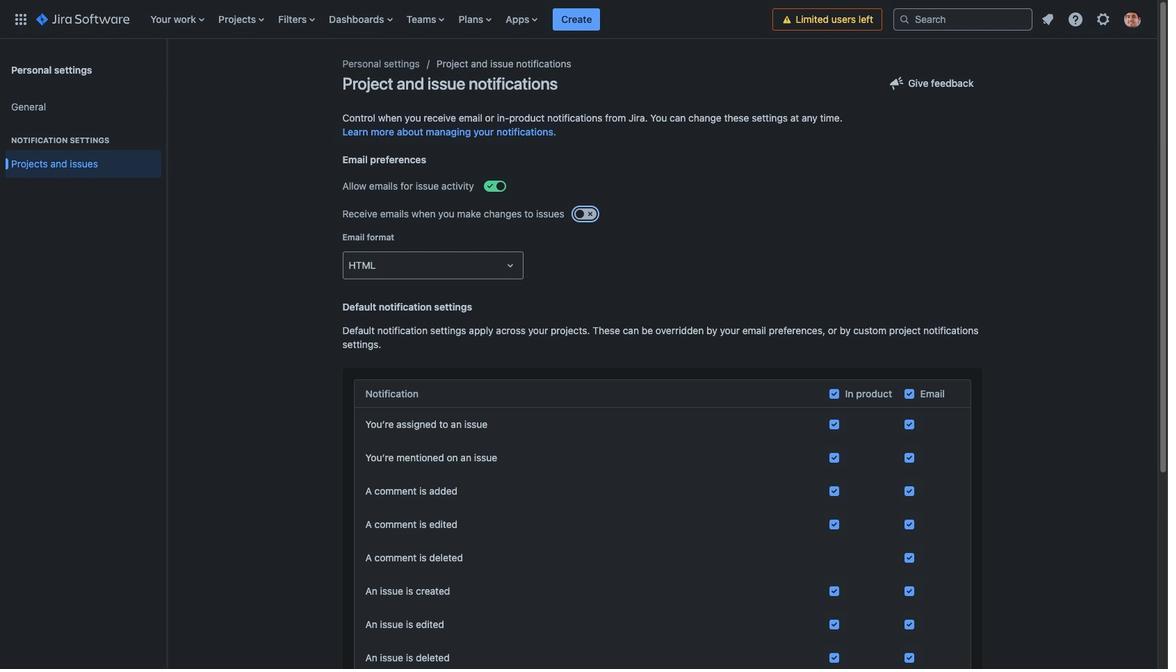 Task type: locate. For each thing, give the bounding box(es) containing it.
help image
[[1068, 11, 1085, 27]]

search image
[[900, 14, 911, 25]]

banner
[[0, 0, 1158, 39]]

1 horizontal spatial list
[[1036, 7, 1150, 32]]

settings image
[[1096, 11, 1112, 27]]

primary element
[[8, 0, 773, 39]]

group
[[6, 89, 161, 186], [6, 121, 161, 182]]

heading
[[6, 135, 161, 146]]

list item
[[553, 0, 601, 39]]

your profile and settings image
[[1125, 11, 1142, 27]]

list
[[143, 0, 773, 39], [1036, 7, 1150, 32]]

open image
[[502, 257, 519, 274]]

None search field
[[894, 8, 1033, 30]]

jira software image
[[36, 11, 130, 27], [36, 11, 130, 27]]



Task type: vqa. For each thing, say whether or not it's contained in the screenshot.
the to
no



Task type: describe. For each thing, give the bounding box(es) containing it.
0 horizontal spatial list
[[143, 0, 773, 39]]

2 group from the top
[[6, 121, 161, 182]]

1 group from the top
[[6, 89, 161, 186]]

appswitcher icon image
[[13, 11, 29, 27]]

sidebar navigation image
[[152, 56, 182, 83]]

Search field
[[894, 8, 1033, 30]]

notifications image
[[1040, 11, 1057, 27]]



